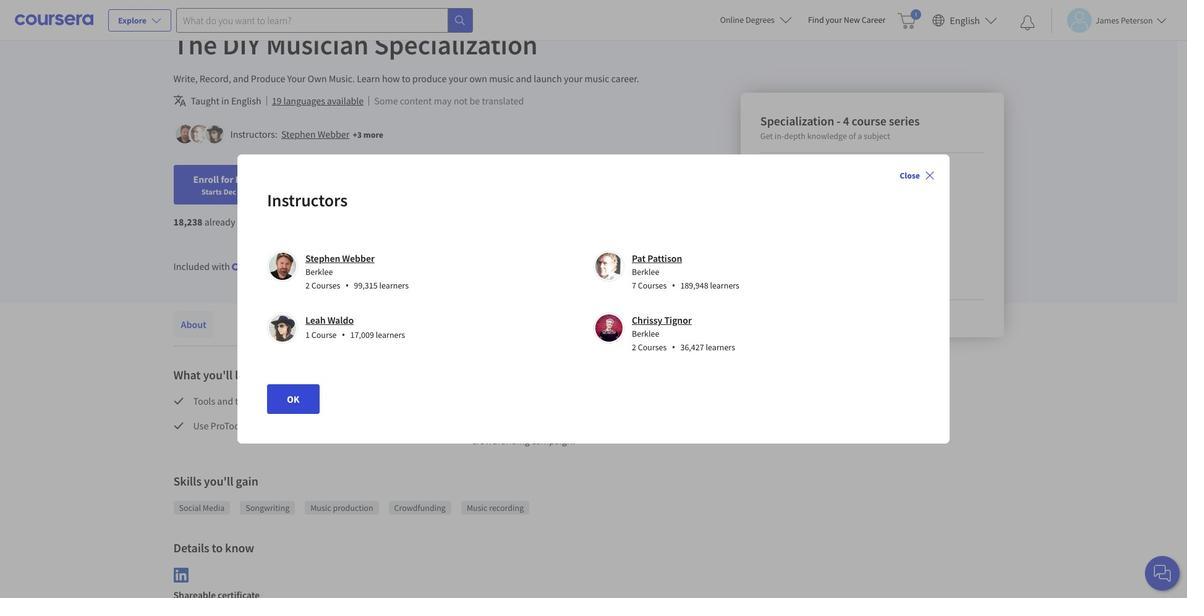 Task type: locate. For each thing, give the bounding box(es) containing it.
1 horizontal spatial learn
[[357, 72, 380, 85]]

stephen webber link
[[281, 128, 350, 140], [305, 252, 375, 265]]

show notifications image
[[1020, 15, 1035, 30]]

1 vertical spatial webber
[[342, 252, 375, 265]]

courses
[[311, 280, 340, 291], [638, 280, 667, 291], [319, 318, 353, 331], [638, 342, 667, 353]]

1 horizontal spatial 2
[[632, 342, 636, 353]]

0 vertical spatial learn
[[357, 72, 380, 85]]

0 horizontal spatial a
[[634, 420, 639, 432]]

0 horizontal spatial music
[[311, 503, 331, 514]]

outcomes
[[241, 318, 284, 331]]

your left original at the left bottom of page
[[342, 420, 360, 432]]

• left "36,427"
[[672, 341, 676, 354]]

available for 19 languages available
[[327, 95, 364, 107]]

tools
[[193, 395, 215, 407]]

your right launch
[[564, 72, 583, 85]]

0 horizontal spatial english
[[231, 95, 261, 107]]

• inside the chrissy tignor berklee 2 courses • 36,427 learners
[[672, 341, 676, 354]]

leah waldo link
[[305, 314, 354, 326]]

find your new career link
[[802, 12, 892, 28]]

to inside strategies to plan, launch, and manage a successful crowdfunding campaign.
[[515, 420, 523, 432]]

learners for chrissy tignor
[[706, 342, 735, 353]]

more
[[363, 129, 383, 140], [346, 260, 368, 273], [316, 395, 338, 407]]

pat pattison link
[[632, 252, 682, 265]]

berklee inside stephen webber berklee 2 courses • 99,315 learners
[[305, 267, 333, 278]]

a inside strategies to plan, launch, and manage a successful crowdfunding campaign.
[[634, 420, 639, 432]]

dec
[[223, 187, 236, 197]]

None search field
[[176, 8, 473, 32]]

find your new career
[[808, 14, 886, 25]]

pat pattison image
[[595, 253, 623, 280]]

• left learn more link
[[312, 260, 316, 273]]

0 vertical spatial you'll
[[203, 367, 232, 383]]

0 vertical spatial 2
[[305, 280, 310, 291]]

songwriting
[[246, 503, 289, 514]]

with
[[212, 260, 230, 273]]

available right aid
[[332, 188, 365, 199]]

1 horizontal spatial produce
[[412, 72, 447, 85]]

pattison
[[648, 252, 682, 265]]

learners right 99,315
[[379, 280, 409, 291]]

produce down tools and techniques to write more compelling songs.
[[305, 420, 340, 432]]

berklee for chrissy
[[632, 328, 659, 339]]

0 horizontal spatial music
[[489, 72, 514, 85]]

4
[[843, 113, 849, 129]]

starts
[[201, 187, 222, 197]]

0 vertical spatial webber
[[318, 128, 350, 140]]

stephen webber image left leah waldo image
[[175, 125, 194, 143]]

learn
[[357, 72, 380, 85], [321, 260, 344, 273]]

be
[[470, 95, 480, 107]]

to
[[402, 72, 411, 85], [283, 395, 291, 407], [248, 420, 257, 432], [515, 420, 523, 432], [212, 540, 223, 556]]

36,427
[[680, 342, 704, 353]]

stephen webber link up 99,315
[[305, 252, 375, 265]]

berklee inside the chrissy tignor berklee 2 courses • 36,427 learners
[[632, 328, 659, 339]]

berklee inside pat pattison berklee 7 courses • 189,948 learners
[[632, 267, 659, 278]]

knowledge
[[807, 130, 847, 142]]

in
[[221, 95, 229, 107]]

launch,
[[548, 420, 579, 432]]

music.
[[329, 72, 355, 85]]

1 vertical spatial you'll
[[204, 474, 233, 489]]

2 down chrissy
[[632, 342, 636, 353]]

• left the 189,948
[[672, 279, 676, 292]]

0 vertical spatial a
[[858, 130, 862, 142]]

and right launch,
[[581, 420, 597, 432]]

1 horizontal spatial specialization
[[760, 113, 834, 129]]

1 horizontal spatial stephen webber image
[[269, 253, 296, 280]]

aid
[[319, 188, 330, 199]]

webber
[[318, 128, 350, 140], [342, 252, 375, 265]]

available inside button
[[327, 95, 364, 107]]

course
[[852, 113, 887, 129]]

media
[[203, 503, 225, 514]]

1 vertical spatial stephen webber link
[[305, 252, 375, 265]]

0 vertical spatial stephen webber image
[[175, 125, 194, 143]]

• down waldo
[[342, 328, 345, 342]]

1 vertical spatial specialization
[[760, 113, 834, 129]]

• for chrissy
[[672, 341, 676, 354]]

music
[[311, 503, 331, 514], [467, 503, 488, 514]]

more up 99,315
[[346, 260, 368, 273]]

0 horizontal spatial stephen webber image
[[175, 125, 194, 143]]

berklee down 'pat'
[[632, 267, 659, 278]]

learners inside the chrissy tignor berklee 2 courses • 36,427 learners
[[706, 342, 735, 353]]

2 inside stephen webber berklee 2 courses • 99,315 learners
[[305, 280, 310, 291]]

protools
[[211, 420, 246, 432]]

new
[[844, 14, 860, 25]]

enrolled
[[237, 216, 272, 228]]

0 vertical spatial produce
[[412, 72, 447, 85]]

learn up leah waldo link
[[321, 260, 344, 273]]

available down music.
[[327, 95, 364, 107]]

1 vertical spatial stephen webber image
[[269, 253, 296, 280]]

music up translated
[[489, 72, 514, 85]]

learners inside pat pattison berklee 7 courses • 189,948 learners
[[710, 280, 740, 291]]

1 vertical spatial 2
[[632, 342, 636, 353]]

1 horizontal spatial music
[[585, 72, 609, 85]]

and right tools
[[217, 395, 233, 407]]

write, record, and produce your own music. learn how to produce your own music and launch your music career.
[[173, 72, 639, 85]]

0 vertical spatial stephen webber link
[[281, 128, 350, 140]]

0 horizontal spatial learn
[[321, 260, 344, 273]]

webber up 99,315
[[342, 252, 375, 265]]

leah waldo image
[[269, 315, 296, 342]]

a right of
[[858, 130, 862, 142]]

available for financial aid available
[[332, 188, 365, 199]]

crowdfunding
[[472, 435, 530, 447]]

1 horizontal spatial english
[[950, 14, 980, 26]]

learners for pat pattison
[[710, 280, 740, 291]]

berklee up leah
[[305, 267, 333, 278]]

strategies
[[472, 420, 513, 432]]

learners inside stephen webber berklee 2 courses • 99,315 learners
[[379, 280, 409, 291]]

music left recording
[[467, 503, 488, 514]]

1 vertical spatial stephen
[[305, 252, 340, 265]]

courses inside the chrissy tignor berklee 2 courses • 36,427 learners
[[638, 342, 667, 353]]

• inside pat pattison berklee 7 courses • 189,948 learners
[[672, 279, 676, 292]]

a right manage
[[634, 420, 639, 432]]

courses inside pat pattison berklee 7 courses • 189,948 learners
[[638, 280, 667, 291]]

details to know
[[173, 540, 254, 556]]

music left 'career.'
[[585, 72, 609, 85]]

launch
[[534, 72, 562, 85]]

and
[[233, 72, 249, 85], [516, 72, 532, 85], [217, 395, 233, 407], [288, 420, 304, 432], [581, 420, 597, 432]]

skills you'll gain
[[173, 474, 258, 489]]

of
[[849, 130, 856, 142]]

0 vertical spatial stephen
[[281, 128, 316, 140]]

1 horizontal spatial music
[[467, 503, 488, 514]]

music left production
[[311, 503, 331, 514]]

stephen webber image down enrolled
[[269, 253, 296, 280]]

learners right the 189,948
[[710, 280, 740, 291]]

specialization up depth
[[760, 113, 834, 129]]

pat
[[632, 252, 646, 265]]

specialization
[[374, 28, 538, 62], [760, 113, 834, 129]]

berklee down chrissy
[[632, 328, 659, 339]]

more right +3
[[363, 129, 383, 140]]

2 up leah
[[305, 280, 310, 291]]

close
[[900, 170, 920, 181]]

gain
[[236, 474, 258, 489]]

use
[[193, 420, 209, 432]]

0 vertical spatial available
[[327, 95, 364, 107]]

2 music from the left
[[467, 503, 488, 514]]

• inside stephen webber berklee 2 courses • 99,315 learners
[[345, 279, 349, 292]]

courses inside stephen webber berklee 2 courses • 99,315 learners
[[311, 280, 340, 291]]

1 vertical spatial produce
[[305, 420, 340, 432]]

1 music from the left
[[311, 503, 331, 514]]

0 horizontal spatial 2
[[305, 280, 310, 291]]

instructors: stephen webber +3 more
[[230, 128, 383, 140]]

0 horizontal spatial produce
[[305, 420, 340, 432]]

7
[[632, 280, 636, 291]]

learn more link
[[321, 259, 368, 274]]

you'll up tools
[[203, 367, 232, 383]]

2 inside the chrissy tignor berklee 2 courses • 36,427 learners
[[632, 342, 636, 353]]

14
[[238, 187, 246, 197]]

production
[[333, 503, 373, 514]]

learners right "36,427"
[[706, 342, 735, 353]]

music
[[489, 72, 514, 85], [585, 72, 609, 85]]

included
[[173, 260, 210, 273]]

webber left +3
[[318, 128, 350, 140]]

record,
[[200, 72, 231, 85]]

leah waldo image
[[205, 125, 224, 143]]

shopping cart: 1 item image
[[898, 9, 922, 29]]

stephen webber link down 19 languages available in the top left of the page
[[281, 128, 350, 140]]

a inside specialization - 4 course series get in-depth knowledge of a subject
[[858, 130, 862, 142]]

record
[[259, 420, 286, 432]]

the
[[173, 28, 217, 62]]

languages
[[283, 95, 325, 107]]

a
[[858, 130, 862, 142], [634, 420, 639, 432]]

subject
[[864, 130, 890, 142]]

financial
[[284, 188, 317, 199]]

1 horizontal spatial a
[[858, 130, 862, 142]]

1 vertical spatial more
[[346, 260, 368, 273]]

1 vertical spatial learn
[[321, 260, 344, 273]]

english right in
[[231, 95, 261, 107]]

0 vertical spatial english
[[950, 14, 980, 26]]

more right write
[[316, 395, 338, 407]]

learners inside leah waldo 1 course • 17,009 learners
[[376, 330, 405, 341]]

0 vertical spatial specialization
[[374, 28, 538, 62]]

learn left how
[[357, 72, 380, 85]]

find
[[808, 14, 824, 25]]

•
[[312, 260, 316, 273], [345, 279, 349, 292], [672, 279, 676, 292], [342, 328, 345, 342], [672, 341, 676, 354]]

stephen inside stephen webber berklee 2 courses • 99,315 learners
[[305, 252, 340, 265]]

how
[[382, 72, 400, 85]]

campaign.
[[532, 435, 575, 447]]

learners right 17,009
[[376, 330, 405, 341]]

you'll up media
[[204, 474, 233, 489]]

0 vertical spatial more
[[363, 129, 383, 140]]

• left 99,315
[[345, 279, 349, 292]]

english right shopping cart: 1 item icon
[[950, 14, 980, 26]]

1 vertical spatial a
[[634, 420, 639, 432]]

1 vertical spatial available
[[332, 188, 365, 199]]

produce up may
[[412, 72, 447, 85]]

1 vertical spatial english
[[231, 95, 261, 107]]

more inside • learn more
[[346, 260, 368, 273]]

stephen
[[281, 128, 316, 140], [305, 252, 340, 265]]

to left plan,
[[515, 420, 523, 432]]

tignor
[[664, 314, 692, 326]]

enroll for free starts dec 14
[[193, 173, 254, 197]]

translated
[[482, 95, 524, 107]]

ok
[[287, 393, 300, 406]]

diy
[[222, 28, 261, 62]]

and inside strategies to plan, launch, and manage a successful crowdfunding campaign.
[[581, 420, 597, 432]]

specialization up the own
[[374, 28, 538, 62]]

stephen webber image
[[175, 125, 194, 143], [269, 253, 296, 280]]

use protools to record and produce your original music.
[[193, 420, 423, 432]]



Task type: describe. For each thing, give the bounding box(es) containing it.
2 for chrissy tignor
[[632, 342, 636, 353]]

19 languages available
[[272, 95, 364, 107]]

berklee for stephen
[[305, 267, 333, 278]]

original
[[362, 420, 394, 432]]

and left launch
[[516, 72, 532, 85]]

get
[[760, 130, 773, 142]]

ok button
[[267, 385, 319, 414]]

music recording
[[467, 503, 524, 514]]

to right how
[[402, 72, 411, 85]]

0 horizontal spatial specialization
[[374, 28, 538, 62]]

free
[[235, 173, 254, 186]]

17,009
[[350, 330, 374, 341]]

music.
[[396, 420, 423, 432]]

social
[[179, 503, 201, 514]]

musician
[[266, 28, 369, 62]]

own
[[469, 72, 487, 85]]

your right find at the top right of page
[[826, 14, 842, 25]]

specialization - 4 course series get in-depth knowledge of a subject
[[760, 113, 920, 142]]

close button
[[895, 164, 940, 187]]

write
[[293, 395, 315, 407]]

• learn more
[[312, 260, 368, 273]]

music for music recording
[[467, 503, 488, 514]]

berklee for pat
[[632, 267, 659, 278]]

19
[[272, 95, 282, 107]]

outcomes link
[[234, 311, 291, 338]]

and right 'record'
[[288, 420, 304, 432]]

instructors
[[267, 189, 348, 211]]

courses for chrissy
[[638, 342, 667, 353]]

know
[[225, 540, 254, 556]]

19 languages available button
[[272, 93, 364, 108]]

tools and techniques to write more compelling songs.
[[193, 395, 415, 407]]

successful
[[641, 420, 683, 432]]

webber inside stephen webber berklee 2 courses • 99,315 learners
[[342, 252, 375, 265]]

189,948
[[680, 280, 708, 291]]

1 music from the left
[[489, 72, 514, 85]]

your left the own
[[449, 72, 467, 85]]

to left know
[[212, 540, 223, 556]]

what you'll learn
[[173, 367, 262, 383]]

not
[[454, 95, 468, 107]]

to left 'record'
[[248, 420, 257, 432]]

depth
[[784, 130, 806, 142]]

social media
[[179, 503, 225, 514]]

write,
[[173, 72, 198, 85]]

career.
[[611, 72, 639, 85]]

recording
[[489, 503, 524, 514]]

more inside the instructors: stephen webber +3 more
[[363, 129, 383, 140]]

• for stephen
[[345, 279, 349, 292]]

your
[[287, 72, 306, 85]]

specialization inside specialization - 4 course series get in-depth knowledge of a subject
[[760, 113, 834, 129]]

own
[[308, 72, 327, 85]]

2 music from the left
[[585, 72, 609, 85]]

stephen webber berklee 2 courses • 99,315 learners
[[305, 252, 409, 292]]

what
[[173, 367, 201, 383]]

about
[[181, 318, 206, 331]]

techniques
[[235, 395, 281, 407]]

chrissy tignor berklee 2 courses • 36,427 learners
[[632, 314, 735, 354]]

-
[[837, 113, 841, 129]]

courses for pat
[[638, 280, 667, 291]]

leah
[[305, 314, 326, 326]]

chrissy tignor link
[[632, 314, 692, 326]]

already
[[205, 216, 235, 228]]

coursera plus image
[[232, 263, 307, 271]]

• for pat
[[672, 279, 676, 292]]

produce
[[251, 72, 285, 85]]

chrissy tignor image
[[595, 315, 623, 342]]

may
[[434, 95, 452, 107]]

1
[[305, 330, 310, 341]]

pat pattison image
[[190, 125, 209, 143]]

taught in english
[[191, 95, 261, 107]]

in-
[[775, 130, 784, 142]]

courses for stephen
[[311, 280, 340, 291]]

the diy musician specialization
[[173, 28, 538, 62]]

manage
[[599, 420, 632, 432]]

and right 'record,'
[[233, 72, 249, 85]]

some
[[374, 95, 398, 107]]

learn inside • learn more
[[321, 260, 344, 273]]

course
[[311, 330, 337, 341]]

pat pattison berklee 7 courses • 189,948 learners
[[632, 252, 740, 292]]

english inside button
[[950, 14, 980, 26]]

music for music production
[[311, 503, 331, 514]]

instructors:
[[230, 128, 277, 140]]

courses link
[[311, 311, 360, 338]]

details
[[173, 540, 209, 556]]

waldo
[[327, 314, 354, 326]]

plan,
[[525, 420, 546, 432]]

instructors dialog
[[237, 155, 950, 444]]

content
[[400, 95, 432, 107]]

+3 more button
[[353, 129, 383, 141]]

leah waldo 1 course • 17,009 learners
[[305, 314, 405, 342]]

chat with us image
[[1153, 564, 1172, 584]]

you'll for skills
[[204, 474, 233, 489]]

berklee image
[[173, 0, 290, 19]]

+3
[[353, 129, 362, 140]]

english button
[[928, 0, 1002, 40]]

to left write
[[283, 395, 291, 407]]

2 for stephen webber
[[305, 280, 310, 291]]

some content may not be translated
[[374, 95, 524, 107]]

you'll for what
[[203, 367, 232, 383]]

learners for stephen webber
[[379, 280, 409, 291]]

coursera image
[[15, 10, 93, 30]]

• inside leah waldo 1 course • 17,009 learners
[[342, 328, 345, 342]]

learn
[[235, 367, 262, 383]]

music production
[[311, 503, 373, 514]]

2 vertical spatial more
[[316, 395, 338, 407]]

18,238 already enrolled
[[173, 216, 272, 228]]

99,315
[[354, 280, 378, 291]]



Task type: vqa. For each thing, say whether or not it's contained in the screenshot.


